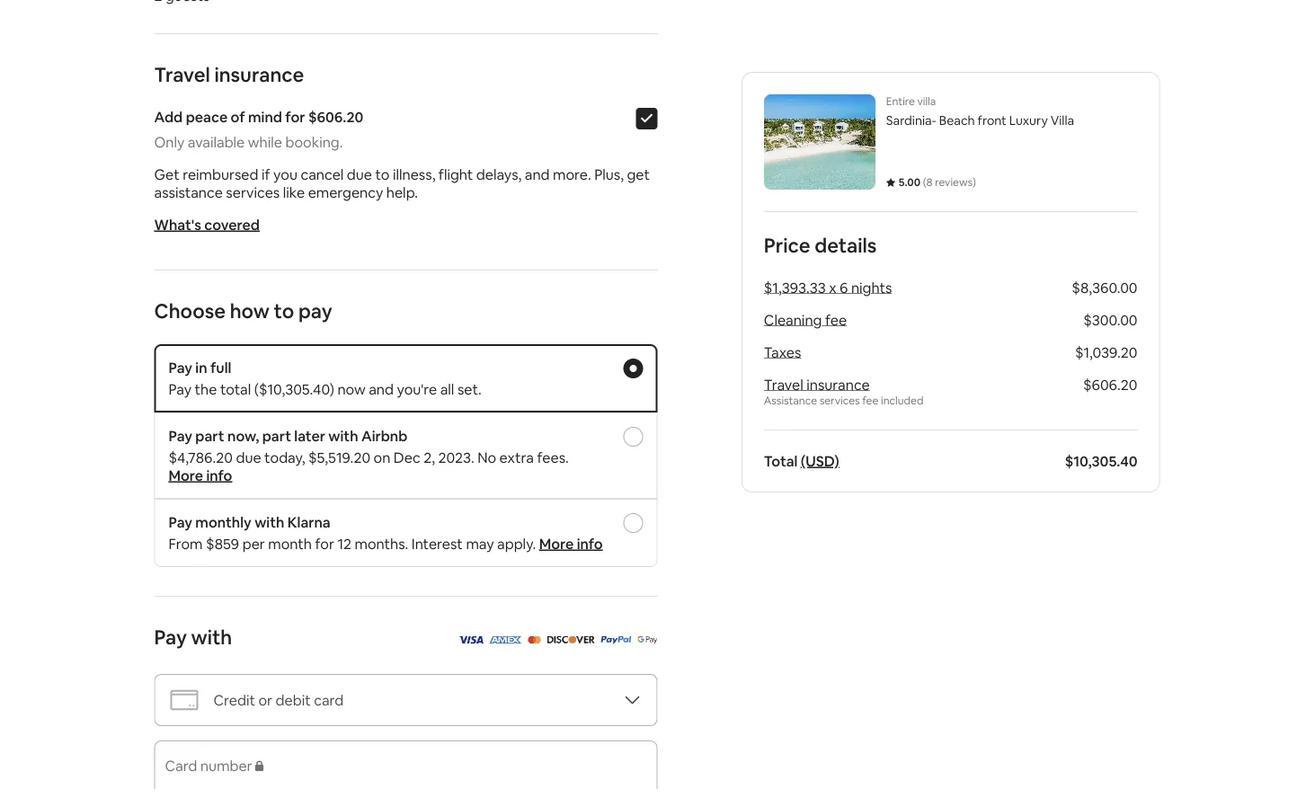 Task type: describe. For each thing, give the bounding box(es) containing it.
more.
[[553, 165, 592, 183]]

cleaning fee
[[764, 311, 847, 329]]

you're
[[397, 380, 437, 398]]

more info button for pay part now, part later with airbnb $4,786.20 due today,  $5,519.20 on dec 2, 2023. no extra fees. more info
[[169, 466, 232, 485]]

6
[[840, 278, 849, 297]]

1 mastercard image from the top
[[528, 630, 541, 649]]

total
[[220, 380, 251, 398]]

$1,393.33 x 6 nights
[[764, 278, 893, 297]]

mind
[[248, 107, 282, 126]]

of
[[231, 107, 245, 126]]

taxes
[[764, 343, 802, 362]]

interest
[[412, 535, 463, 553]]

booking.
[[285, 133, 343, 151]]

1 paypal image from the top
[[601, 630, 632, 649]]

how
[[230, 298, 270, 324]]

pay with
[[154, 625, 232, 650]]

12
[[338, 535, 352, 553]]

all
[[440, 380, 455, 398]]

pay part now, part later with airbnb $4,786.20 due today,  $5,519.20 on dec 2, 2023. no extra fees. more info
[[169, 427, 569, 485]]

info inside pay part now, part later with airbnb $4,786.20 due today,  $5,519.20 on dec 2, 2023. no extra fees. more info
[[206, 466, 232, 485]]

while
[[248, 133, 282, 151]]

1 vertical spatial fee
[[863, 394, 879, 408]]

nights
[[852, 278, 893, 297]]

0 vertical spatial insurance
[[214, 62, 304, 87]]

card
[[314, 691, 344, 710]]

1 vertical spatial to
[[274, 298, 294, 324]]

apply.
[[497, 535, 536, 553]]

$1,039.20
[[1076, 343, 1138, 362]]

assistance
[[764, 394, 818, 408]]

credit card image
[[170, 686, 199, 716]]

or
[[259, 691, 273, 710]]

(usd) button
[[801, 452, 840, 470]]

villa
[[1051, 112, 1075, 129]]

to inside get reimbursed if you cancel due to illness, flight delays, and more. plus, get assistance services like emergency help.
[[376, 165, 390, 183]]

what's covered button
[[154, 215, 260, 234]]

with inside the pay monthly with klarna from $859 per month for 12 months. interest may apply. more info
[[255, 513, 285, 532]]

0 horizontal spatial travel
[[154, 62, 210, 87]]

from
[[169, 535, 203, 553]]

pay for with
[[154, 625, 187, 650]]

$4,786.20
[[169, 448, 233, 467]]

reimbursed
[[183, 165, 259, 183]]

more inside the pay monthly with klarna from $859 per month for 12 months. interest may apply. more info
[[539, 535, 574, 553]]

on
[[374, 448, 391, 467]]

airbnb
[[362, 427, 408, 445]]

0 vertical spatial travel insurance
[[154, 62, 304, 87]]

2023.
[[438, 448, 475, 467]]

get
[[154, 165, 180, 183]]

0 horizontal spatial with
[[191, 625, 232, 650]]

get reimbursed if you cancel due to illness, flight delays, and more. plus, get assistance services like emergency help.
[[154, 165, 650, 201]]

2 visa card image from the top
[[458, 636, 484, 644]]

peace
[[186, 107, 228, 126]]

(
[[923, 175, 927, 189]]

)
[[973, 175, 977, 189]]

due inside pay part now, part later with airbnb $4,786.20 due today,  $5,519.20 on dec 2, 2023. no extra fees. more info
[[236, 448, 261, 467]]

pay left the
[[169, 380, 192, 398]]

8
[[927, 175, 933, 189]]

$1,393.33 x 6 nights button
[[764, 278, 893, 297]]

price
[[764, 233, 811, 258]]

$8,360.00
[[1073, 278, 1138, 297]]

like
[[283, 183, 305, 201]]

you
[[274, 165, 298, 183]]

1 horizontal spatial travel insurance
[[764, 376, 870, 394]]

$859
[[206, 535, 239, 553]]

due inside get reimbursed if you cancel due to illness, flight delays, and more. plus, get assistance services like emergency help.
[[347, 165, 372, 183]]

pay for part
[[169, 427, 192, 445]]

2 discover card image from the top
[[547, 636, 595, 644]]

months.
[[355, 535, 409, 553]]

add
[[154, 107, 183, 126]]

2 part from the left
[[262, 427, 291, 445]]

$1,393.33
[[764, 278, 826, 297]]

entire villa sardinia- beach front luxury villa
[[887, 94, 1075, 129]]

cleaning fee button
[[764, 311, 847, 329]]

later
[[294, 427, 326, 445]]

included
[[882, 394, 924, 408]]

cleaning
[[764, 311, 822, 329]]

0 vertical spatial fee
[[826, 311, 847, 329]]

1 google pay image from the top
[[638, 630, 658, 649]]

5.00 ( 8 reviews )
[[899, 175, 977, 189]]

emergency
[[308, 183, 383, 201]]

cancel
[[301, 165, 344, 183]]

2,
[[424, 448, 435, 467]]

services inside get reimbursed if you cancel due to illness, flight delays, and more. plus, get assistance services like emergency help.
[[226, 183, 280, 201]]

and inside get reimbursed if you cancel due to illness, flight delays, and more. plus, get assistance services like emergency help.
[[525, 165, 550, 183]]

front
[[978, 112, 1007, 129]]

full
[[210, 358, 231, 377]]

5.00
[[899, 175, 921, 189]]

credit or debit card button
[[154, 675, 658, 727]]

reviews
[[936, 175, 973, 189]]



Task type: locate. For each thing, give the bounding box(es) containing it.
info right the apply.
[[577, 535, 603, 553]]

travel down taxes button
[[764, 376, 804, 394]]

1 horizontal spatial more
[[539, 535, 574, 553]]

2 american express card image from the top
[[489, 636, 523, 644]]

1 vertical spatial due
[[236, 448, 261, 467]]

pay inside the pay monthly with klarna from $859 per month for 12 months. interest may apply. more info
[[169, 513, 192, 532]]

$10,305.40
[[1066, 452, 1138, 470]]

1 horizontal spatial to
[[376, 165, 390, 183]]

1 horizontal spatial travel
[[764, 376, 804, 394]]

with up credit
[[191, 625, 232, 650]]

1 horizontal spatial insurance
[[807, 376, 870, 394]]

0 horizontal spatial due
[[236, 448, 261, 467]]

more info button up monthly
[[169, 466, 232, 485]]

luxury
[[1010, 112, 1049, 129]]

fees.
[[537, 448, 569, 467]]

insurance
[[214, 62, 304, 87], [807, 376, 870, 394]]

0 vertical spatial and
[[525, 165, 550, 183]]

sardinia-
[[887, 112, 937, 129]]

1 horizontal spatial part
[[262, 427, 291, 445]]

details
[[815, 233, 877, 258]]

pay in full pay the total ($10,305.40) now and you're all set.
[[169, 358, 482, 398]]

in
[[196, 358, 207, 377]]

0 horizontal spatial more info button
[[169, 466, 232, 485]]

0 horizontal spatial fee
[[826, 311, 847, 329]]

if
[[262, 165, 270, 183]]

paypal image
[[601, 630, 632, 649], [601, 636, 632, 644]]

1 vertical spatial travel insurance
[[764, 376, 870, 394]]

0 horizontal spatial services
[[226, 183, 280, 201]]

2 vertical spatial with
[[191, 625, 232, 650]]

credit
[[214, 691, 255, 710]]

travel
[[154, 62, 210, 87], [764, 376, 804, 394]]

1 vertical spatial $606.20
[[1084, 376, 1138, 394]]

pay up 'credit card' image
[[154, 625, 187, 650]]

$5,519.20
[[309, 448, 371, 467]]

0 horizontal spatial $606.20
[[308, 107, 364, 126]]

month
[[268, 535, 312, 553]]

travel up add
[[154, 62, 210, 87]]

and inside pay in full pay the total ($10,305.40) now and you're all set.
[[369, 380, 394, 398]]

help.
[[387, 183, 418, 201]]

0 horizontal spatial travel insurance
[[154, 62, 304, 87]]

villa
[[918, 94, 937, 108]]

part
[[196, 427, 225, 445], [262, 427, 291, 445]]

($10,305.40)
[[254, 380, 335, 398]]

more
[[169, 466, 203, 485], [539, 535, 574, 553]]

more info button
[[169, 466, 232, 485], [539, 535, 603, 553]]

services left like at top left
[[226, 183, 280, 201]]

with inside pay part now, part later with airbnb $4,786.20 due today,  $5,519.20 on dec 2, 2023. no extra fees. more info
[[329, 427, 359, 445]]

choose how to pay
[[154, 298, 333, 324]]

total (usd)
[[764, 452, 840, 470]]

to
[[376, 165, 390, 183], [274, 298, 294, 324]]

travel insurance button
[[764, 376, 870, 394]]

0 horizontal spatial and
[[369, 380, 394, 398]]

travel insurance
[[154, 62, 304, 87], [764, 376, 870, 394]]

services right 'assistance'
[[820, 394, 860, 408]]

0 vertical spatial with
[[329, 427, 359, 445]]

extra
[[500, 448, 534, 467]]

$606.20 down $1,039.20
[[1084, 376, 1138, 394]]

1 vertical spatial insurance
[[807, 376, 870, 394]]

None radio
[[624, 359, 644, 379], [624, 514, 644, 533], [624, 359, 644, 379], [624, 514, 644, 533]]

only
[[154, 133, 185, 151]]

1 horizontal spatial for
[[315, 535, 335, 553]]

1 horizontal spatial services
[[820, 394, 860, 408]]

for
[[285, 107, 305, 126], [315, 535, 335, 553]]

what's covered
[[154, 215, 260, 234]]

and left more.
[[525, 165, 550, 183]]

travel insurance up of
[[154, 62, 304, 87]]

part up $4,786.20
[[196, 427, 225, 445]]

plus,
[[595, 165, 624, 183]]

entire
[[887, 94, 916, 108]]

0 horizontal spatial info
[[206, 466, 232, 485]]

1 vertical spatial for
[[315, 535, 335, 553]]

more info button for pay monthly with klarna from $859 per month for 12 months. interest may apply. more info
[[539, 535, 603, 553]]

pay up $4,786.20
[[169, 427, 192, 445]]

klarna
[[288, 513, 331, 532]]

0 vertical spatial due
[[347, 165, 372, 183]]

for left 12
[[315, 535, 335, 553]]

pay
[[169, 358, 192, 377], [169, 380, 192, 398], [169, 427, 192, 445], [169, 513, 192, 532], [154, 625, 187, 650]]

1 vertical spatial more info button
[[539, 535, 603, 553]]

0 horizontal spatial part
[[196, 427, 225, 445]]

assistance
[[154, 183, 223, 201]]

with
[[329, 427, 359, 445], [255, 513, 285, 532], [191, 625, 232, 650]]

1 horizontal spatial info
[[577, 535, 603, 553]]

to left illness,
[[376, 165, 390, 183]]

pay left in
[[169, 358, 192, 377]]

0 vertical spatial info
[[206, 466, 232, 485]]

set.
[[458, 380, 482, 398]]

pay monthly with klarna from $859 per month for 12 months. interest may apply. more info
[[169, 513, 603, 553]]

travel insurance down taxes button
[[764, 376, 870, 394]]

now
[[338, 380, 366, 398]]

2 google pay image from the top
[[638, 636, 658, 644]]

more info button right the apply.
[[539, 535, 603, 553]]

0 horizontal spatial for
[[285, 107, 305, 126]]

more inside pay part now, part later with airbnb $4,786.20 due today,  $5,519.20 on dec 2, 2023. no extra fees. more info
[[169, 466, 203, 485]]

info
[[206, 466, 232, 485], [577, 535, 603, 553]]

pay for monthly
[[169, 513, 192, 532]]

pay
[[299, 298, 333, 324]]

2 horizontal spatial with
[[329, 427, 359, 445]]

debit
[[276, 691, 311, 710]]

$606.20
[[308, 107, 364, 126], [1084, 376, 1138, 394]]

get
[[627, 165, 650, 183]]

with up $5,519.20
[[329, 427, 359, 445]]

more right the apply.
[[539, 535, 574, 553]]

0 vertical spatial more info button
[[169, 466, 232, 485]]

and right now
[[369, 380, 394, 398]]

1 discover card image from the top
[[547, 630, 595, 649]]

1 horizontal spatial with
[[255, 513, 285, 532]]

1 vertical spatial services
[[820, 394, 860, 408]]

1 horizontal spatial and
[[525, 165, 550, 183]]

google pay image
[[638, 630, 658, 649], [638, 636, 658, 644]]

and
[[525, 165, 550, 183], [369, 380, 394, 398]]

mastercard image
[[528, 630, 541, 649], [528, 636, 541, 644]]

0 horizontal spatial more
[[169, 466, 203, 485]]

1 visa card image from the top
[[458, 630, 484, 649]]

may
[[466, 535, 494, 553]]

0 vertical spatial $606.20
[[308, 107, 364, 126]]

1 american express card image from the top
[[489, 630, 523, 649]]

credit or debit card
[[214, 691, 344, 710]]

add peace of mind for $606.20 only available while booking.
[[154, 107, 364, 151]]

due right cancel on the top
[[347, 165, 372, 183]]

0 vertical spatial to
[[376, 165, 390, 183]]

with up per
[[255, 513, 285, 532]]

0 vertical spatial services
[[226, 183, 280, 201]]

for inside the pay monthly with klarna from $859 per month for 12 months. interest may apply. more info
[[315, 535, 335, 553]]

per
[[243, 535, 265, 553]]

(usd)
[[801, 452, 840, 470]]

now,
[[228, 427, 259, 445]]

x
[[830, 278, 837, 297]]

today,
[[265, 448, 305, 467]]

american express card image
[[489, 630, 523, 649], [489, 636, 523, 644]]

price details
[[764, 233, 877, 258]]

1 horizontal spatial fee
[[863, 394, 879, 408]]

choose
[[154, 298, 226, 324]]

due
[[347, 165, 372, 183], [236, 448, 261, 467]]

delays,
[[477, 165, 522, 183]]

monthly
[[196, 513, 252, 532]]

due down now,
[[236, 448, 261, 467]]

1 vertical spatial info
[[577, 535, 603, 553]]

1 horizontal spatial due
[[347, 165, 372, 183]]

the
[[195, 380, 217, 398]]

$606.20 up booking.
[[308, 107, 364, 126]]

2 paypal image from the top
[[601, 636, 632, 644]]

fee down x
[[826, 311, 847, 329]]

$300.00
[[1084, 311, 1138, 329]]

for right "mind"
[[285, 107, 305, 126]]

dec
[[394, 448, 421, 467]]

0 horizontal spatial insurance
[[214, 62, 304, 87]]

1 horizontal spatial $606.20
[[1084, 376, 1138, 394]]

more up monthly
[[169, 466, 203, 485]]

1 vertical spatial and
[[369, 380, 394, 398]]

to left pay
[[274, 298, 294, 324]]

pay inside pay part now, part later with airbnb $4,786.20 due today,  $5,519.20 on dec 2, 2023. no extra fees. more info
[[169, 427, 192, 445]]

pay up from
[[169, 513, 192, 532]]

1 vertical spatial travel
[[764, 376, 804, 394]]

2 mastercard image from the top
[[528, 636, 541, 644]]

info down now,
[[206, 466, 232, 485]]

0 vertical spatial travel
[[154, 62, 210, 87]]

fee left included
[[863, 394, 879, 408]]

$606.20 inside add peace of mind for $606.20 only available while booking.
[[308, 107, 364, 126]]

0 vertical spatial more
[[169, 466, 203, 485]]

1 vertical spatial with
[[255, 513, 285, 532]]

discover card image
[[547, 630, 595, 649], [547, 636, 595, 644]]

for inside add peace of mind for $606.20 only available while booking.
[[285, 107, 305, 126]]

illness,
[[393, 165, 436, 183]]

part up today,
[[262, 427, 291, 445]]

taxes button
[[764, 343, 802, 362]]

1 part from the left
[[196, 427, 225, 445]]

visa card image
[[458, 630, 484, 649], [458, 636, 484, 644]]

1 horizontal spatial more info button
[[539, 535, 603, 553]]

flight
[[439, 165, 473, 183]]

None radio
[[624, 427, 644, 447]]

0 horizontal spatial to
[[274, 298, 294, 324]]

0 vertical spatial for
[[285, 107, 305, 126]]

1 vertical spatial more
[[539, 535, 574, 553]]

services
[[226, 183, 280, 201], [820, 394, 860, 408]]

available
[[188, 133, 245, 151]]

info inside the pay monthly with klarna from $859 per month for 12 months. interest may apply. more info
[[577, 535, 603, 553]]

pay for in
[[169, 358, 192, 377]]

no
[[478, 448, 497, 467]]



Task type: vqa. For each thing, say whether or not it's contained in the screenshot.
where at the bottom
no



